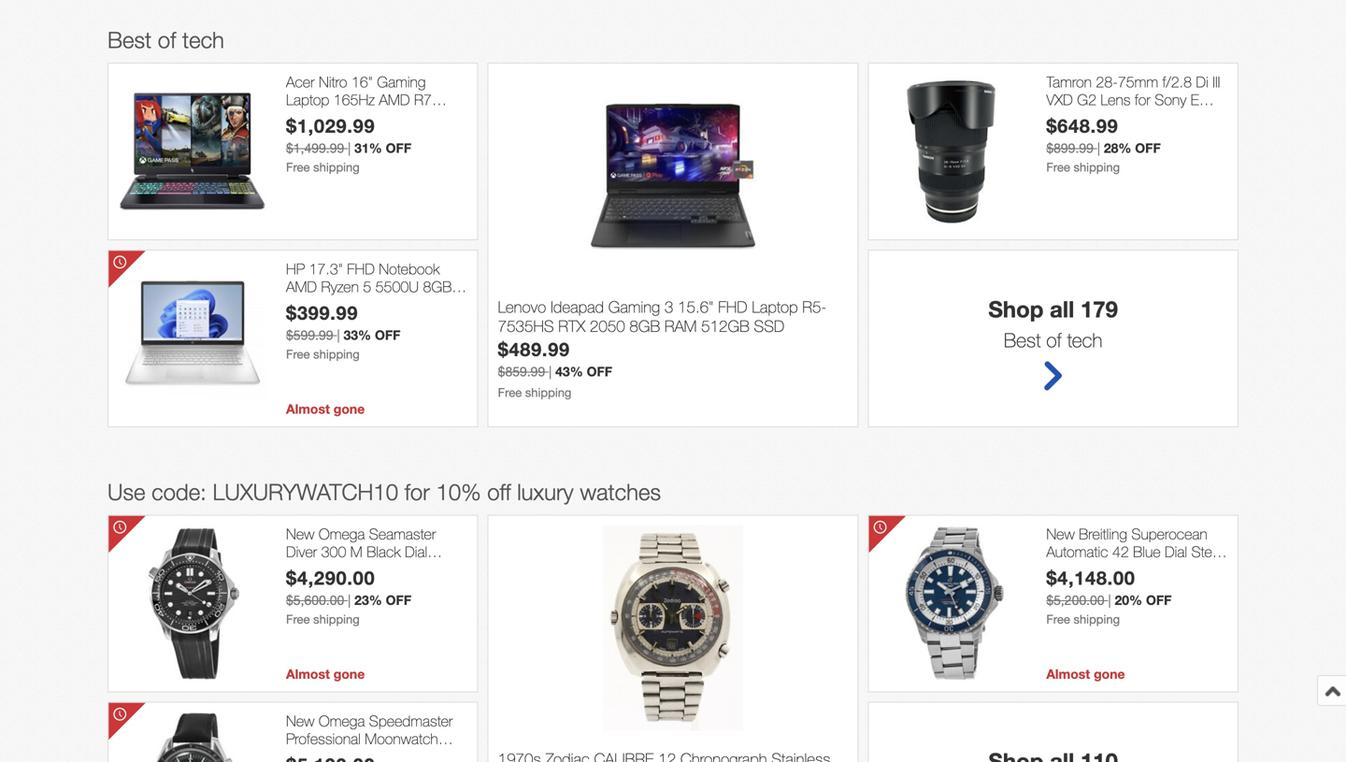 Task type: locate. For each thing, give the bounding box(es) containing it.
men's inside the new omega seamaster diver 300 m black dial men's watch 210.32.42.20.01.001
[[286, 561, 324, 579]]

1 horizontal spatial for
[[1135, 91, 1151, 109]]

0 horizontal spatial dial
[[405, 543, 428, 561]]

of inside shop all 179 best of tech
[[1047, 328, 1062, 352]]

best of tech
[[108, 27, 224, 53]]

0 vertical spatial ram
[[384, 109, 415, 127]]

new inside new breitling superocean automatic 42 blue dial steel men's watch a17375e71c1a1
[[1047, 525, 1075, 543]]

$4,148.00
[[1047, 567, 1136, 589]]

off right 31%
[[386, 140, 412, 156]]

hp
[[286, 260, 305, 278]]

shipping down the 33%
[[313, 347, 360, 361]]

off for $399.99
[[375, 327, 401, 343]]

$648.99
[[1047, 114, 1119, 137]]

1 horizontal spatial 512gb
[[701, 316, 750, 335]]

| left '23%'
[[348, 592, 351, 608]]

2 horizontal spatial ssd
[[754, 316, 785, 335]]

off right 20%
[[1146, 592, 1172, 608]]

0 vertical spatial amd
[[379, 91, 410, 109]]

0 vertical spatial ssd
[[286, 127, 315, 144]]

almost for $4,148.00
[[1047, 666, 1091, 682]]

512gb down 15.6"
[[701, 316, 750, 335]]

dial down seamaster
[[405, 543, 428, 561]]

gone down the 33%
[[334, 401, 365, 417]]

5
[[363, 278, 371, 296]]

1 omega from the top
[[319, 525, 365, 543]]

new omega seamaster diver 300 m black dial men's watch 210.32.42.20.01.001 link
[[286, 525, 468, 597]]

off
[[386, 140, 412, 156], [1136, 140, 1161, 156], [375, 327, 401, 343], [587, 364, 613, 379], [487, 479, 511, 505], [386, 592, 412, 608], [1146, 592, 1172, 608]]

0 vertical spatial tech
[[182, 27, 224, 53]]

1 horizontal spatial of
[[1047, 328, 1062, 352]]

1 horizontal spatial rtx
[[559, 316, 586, 335]]

300
[[321, 543, 346, 561]]

gone for $399.99
[[334, 401, 365, 417]]

almost down $599.99
[[286, 401, 330, 417]]

8gb right 31%
[[386, 127, 415, 144]]

0 horizontal spatial fhd
[[347, 260, 375, 278]]

1 vertical spatial amd
[[286, 278, 317, 296]]

0 horizontal spatial watch
[[328, 561, 368, 579]]

0 vertical spatial omega
[[319, 525, 365, 543]]

off right the 28%
[[1136, 140, 1161, 156]]

almost gone down $599.99
[[286, 401, 365, 417]]

$399.99 $599.99 | 33% off free shipping
[[286, 301, 401, 361]]

fhd inside lenovo ideapad gaming 3 15.6" fhd laptop r5- 7535hs rtx 2050 8gb ram 512gb ssd $489.99 $859.99 | 43% off free shipping
[[718, 297, 748, 316]]

amd
[[379, 91, 410, 109], [286, 278, 317, 296]]

free down $859.99
[[498, 385, 522, 400]]

shipping inside $399.99 $599.99 | 33% off free shipping
[[313, 347, 360, 361]]

men's for $4,290.00
[[286, 561, 324, 579]]

0 horizontal spatial rtx
[[319, 127, 345, 144]]

almost down the "$5,200.00"
[[1047, 666, 1091, 682]]

dial
[[405, 543, 428, 561], [1165, 543, 1188, 561]]

1 horizontal spatial dial
[[1165, 543, 1188, 561]]

7735hs
[[286, 109, 339, 127]]

new up diver
[[286, 525, 315, 543]]

0 horizontal spatial 512gb
[[419, 109, 464, 127]]

0 vertical spatial for
[[1135, 91, 1151, 109]]

free inside $4,290.00 $5,600.00 | 23% off free shipping
[[286, 612, 310, 626]]

1 vertical spatial rtx
[[559, 316, 586, 335]]

0 horizontal spatial amd
[[286, 278, 317, 296]]

| inside $399.99 $599.99 | 33% off free shipping
[[337, 327, 340, 343]]

512gb inside "acer nitro 16" gaming laptop 165hz amd r7 7735hs 16gb ram 512gb ssd rtx 4070 8gb"
[[419, 109, 464, 127]]

1 watch from the left
[[328, 561, 368, 579]]

5500u
[[376, 278, 419, 296]]

free inside $648.99 $899.99 | 28% off free shipping
[[1047, 160, 1071, 174]]

0 vertical spatial gaming
[[377, 73, 426, 91]]

1 horizontal spatial fhd
[[718, 297, 748, 316]]

shipping for $1,029.99
[[313, 160, 360, 174]]

rtx inside "acer nitro 16" gaming laptop 165hz amd r7 7735hs 16gb ram 512gb ssd rtx 4070 8gb"
[[319, 127, 345, 144]]

for down '75mm'
[[1135, 91, 1151, 109]]

ram up silver
[[286, 296, 317, 314]]

shipping down the 28%
[[1074, 160, 1120, 174]]

shipping for $4,290.00
[[313, 612, 360, 626]]

1 vertical spatial ram
[[286, 296, 317, 314]]

fhd
[[347, 260, 375, 278], [718, 297, 748, 316]]

512gb inside lenovo ideapad gaming 3 15.6" fhd laptop r5- 7535hs rtx 2050 8gb ram 512gb ssd $489.99 $859.99 | 43% off free shipping
[[701, 316, 750, 335]]

17.3"
[[309, 260, 343, 278]]

new up automatic
[[1047, 525, 1075, 543]]

off right 43% on the left top of the page
[[587, 364, 613, 379]]

amd down the "hp"
[[286, 278, 317, 296]]

1 horizontal spatial laptop
[[752, 297, 798, 316]]

2 vertical spatial ram
[[665, 316, 697, 335]]

free down the "$5,200.00"
[[1047, 612, 1071, 626]]

1 horizontal spatial 8gb
[[423, 278, 452, 296]]

shipping inside lenovo ideapad gaming 3 15.6" fhd laptop r5- 7535hs rtx 2050 8gb ram 512gb ssd $489.99 $859.99 | 43% off free shipping
[[525, 385, 572, 400]]

0 horizontal spatial 8gb
[[386, 127, 415, 144]]

2 vertical spatial ssd
[[754, 316, 785, 335]]

fhd right 15.6"
[[718, 297, 748, 316]]

0 horizontal spatial of
[[158, 27, 176, 53]]

off right the 33%
[[375, 327, 401, 343]]

ram
[[384, 109, 415, 127], [286, 296, 317, 314], [665, 316, 697, 335]]

shipping inside $4,290.00 $5,600.00 | 23% off free shipping
[[313, 612, 360, 626]]

ideapad
[[551, 297, 604, 316]]

off for $648.99
[[1136, 140, 1161, 156]]

8gb right 2050
[[630, 316, 660, 335]]

ram down 3
[[665, 316, 697, 335]]

ssd inside hp 17.3" fhd notebook amd ryzen 5 5500u 8gb ram 256gb ssd natural silver
[[370, 296, 399, 314]]

of
[[158, 27, 176, 53], [1047, 328, 1062, 352]]

1 vertical spatial omega
[[319, 712, 365, 730]]

off inside $4,290.00 $5,600.00 | 23% off free shipping
[[386, 592, 412, 608]]

tech
[[182, 27, 224, 53], [1068, 328, 1103, 352]]

$1,029.99 $1,499.99 | 31% off free shipping
[[286, 114, 412, 174]]

new
[[286, 525, 315, 543], [1047, 525, 1075, 543], [286, 712, 315, 730]]

watches
[[580, 479, 661, 505]]

0 vertical spatial fhd
[[347, 260, 375, 278]]

1 vertical spatial fhd
[[718, 297, 748, 316]]

omega
[[319, 525, 365, 543], [319, 712, 365, 730]]

| inside $4,148.00 $5,200.00 | 20% off free shipping
[[1109, 592, 1111, 608]]

off inside lenovo ideapad gaming 3 15.6" fhd laptop r5- 7535hs rtx 2050 8gb ram 512gb ssd $489.99 $859.99 | 43% off free shipping
[[587, 364, 613, 379]]

amd left r7
[[379, 91, 410, 109]]

1 vertical spatial tech
[[1068, 328, 1103, 352]]

2 watch from the left
[[1089, 561, 1129, 579]]

free
[[286, 160, 310, 174], [1047, 160, 1071, 174], [286, 347, 310, 361], [498, 385, 522, 400], [286, 612, 310, 626], [1047, 612, 1071, 626]]

| inside $1,029.99 $1,499.99 | 31% off free shipping
[[348, 140, 351, 156]]

$1,029.99
[[286, 114, 375, 137]]

1 vertical spatial of
[[1047, 328, 1062, 352]]

1 horizontal spatial best
[[1004, 328, 1041, 352]]

ram down r7
[[384, 109, 415, 127]]

men's for $4,148.00
[[1047, 561, 1085, 579]]

2 dial from the left
[[1165, 543, 1188, 561]]

| inside $648.99 $899.99 | 28% off free shipping
[[1098, 140, 1101, 156]]

0 horizontal spatial best
[[108, 27, 152, 53]]

ram inside hp 17.3" fhd notebook amd ryzen 5 5500u 8gb ram 256gb ssd natural silver
[[286, 296, 317, 314]]

omega up professional
[[319, 712, 365, 730]]

steel
[[1192, 543, 1223, 561]]

| left 31%
[[348, 140, 351, 156]]

almost gone for $399.99
[[286, 401, 365, 417]]

0 horizontal spatial tech
[[182, 27, 224, 53]]

gaming up r7
[[377, 73, 426, 91]]

gaming
[[377, 73, 426, 91], [609, 297, 660, 316]]

almost gone up professional
[[286, 666, 365, 682]]

new breitling superocean automatic 42 blue dial steel men's watch a17375e71c1a1
[[1047, 525, 1223, 597]]

8gb up "natural"
[[423, 278, 452, 296]]

0 vertical spatial 8gb
[[386, 127, 415, 144]]

0 horizontal spatial gaming
[[377, 73, 426, 91]]

2 horizontal spatial ram
[[665, 316, 697, 335]]

free inside $4,148.00 $5,200.00 | 20% off free shipping
[[1047, 612, 1071, 626]]

0 horizontal spatial ram
[[286, 296, 317, 314]]

di
[[1196, 73, 1209, 91]]

0 horizontal spatial ssd
[[286, 127, 315, 144]]

| for $4,148.00
[[1109, 592, 1111, 608]]

1 horizontal spatial tech
[[1068, 328, 1103, 352]]

shipping down $5,600.00
[[313, 612, 360, 626]]

shipping inside $648.99 $899.99 | 28% off free shipping
[[1074, 160, 1120, 174]]

off inside $399.99 $599.99 | 33% off free shipping
[[375, 327, 401, 343]]

almost gone down the "$5,200.00"
[[1047, 666, 1125, 682]]

free inside $399.99 $599.99 | 33% off free shipping
[[286, 347, 310, 361]]

shipping inside $1,029.99 $1,499.99 | 31% off free shipping
[[313, 160, 360, 174]]

natural
[[403, 296, 446, 314]]

omega up 300
[[319, 525, 365, 543]]

acer nitro 16" gaming laptop 165hz amd r7 7735hs 16gb ram 512gb ssd rtx 4070 8gb link
[[286, 73, 468, 144]]

r5-
[[803, 297, 827, 316]]

all
[[1050, 295, 1075, 322]]

8gb
[[386, 127, 415, 144], [423, 278, 452, 296], [630, 316, 660, 335]]

watch up a17375e71c1a1
[[1089, 561, 1129, 579]]

42
[[1113, 543, 1129, 561]]

sony
[[1155, 91, 1187, 109]]

7535hs
[[498, 316, 554, 335]]

watch up '210.32.42.20.01.001'
[[328, 561, 368, 579]]

tech inside shop all 179 best of tech
[[1068, 328, 1103, 352]]

1 dial from the left
[[405, 543, 428, 561]]

for left 10%
[[405, 479, 430, 505]]

| inside $4,290.00 $5,600.00 | 23% off free shipping
[[348, 592, 351, 608]]

ram inside "acer nitro 16" gaming laptop 165hz amd r7 7735hs 16gb ram 512gb ssd rtx 4070 8gb"
[[384, 109, 415, 127]]

shipping down $1,499.99
[[313, 160, 360, 174]]

iii
[[1213, 73, 1221, 91]]

watch
[[328, 561, 368, 579], [1089, 561, 1129, 579]]

off right '23%'
[[386, 592, 412, 608]]

laptop
[[286, 91, 329, 109], [752, 297, 798, 316]]

$859.99
[[498, 364, 545, 379]]

men's inside new breitling superocean automatic 42 blue dial steel men's watch a17375e71c1a1
[[1047, 561, 1085, 579]]

| left the 28%
[[1098, 140, 1101, 156]]

$648.99 $899.99 | 28% off free shipping
[[1047, 114, 1161, 174]]

lenovo ideapad gaming 3 15.6" fhd laptop r5- 7535hs rtx 2050 8gb ram 512gb ssd $489.99 $859.99 | 43% off free shipping
[[498, 297, 827, 400]]

for
[[1135, 91, 1151, 109], [405, 479, 430, 505]]

off inside $4,148.00 $5,200.00 | 20% off free shipping
[[1146, 592, 1172, 608]]

| for $399.99
[[337, 327, 340, 343]]

0 vertical spatial laptop
[[286, 91, 329, 109]]

1 horizontal spatial ram
[[384, 109, 415, 127]]

almost for $4,290.00
[[286, 666, 330, 682]]

1 vertical spatial gaming
[[609, 297, 660, 316]]

rtx down 7735hs at the top left of the page
[[319, 127, 345, 144]]

laptop up 7735hs at the top left of the page
[[286, 91, 329, 109]]

omega inside the new omega seamaster diver 300 m black dial men's watch 210.32.42.20.01.001
[[319, 525, 365, 543]]

| left 20%
[[1109, 592, 1111, 608]]

gone up new omega speedmaster professional moonwatch men's wat
[[334, 666, 365, 682]]

2 horizontal spatial 8gb
[[630, 316, 660, 335]]

2 omega from the top
[[319, 712, 365, 730]]

dial down superocean
[[1165, 543, 1188, 561]]

shipping
[[313, 160, 360, 174], [1074, 160, 1120, 174], [313, 347, 360, 361], [525, 385, 572, 400], [313, 612, 360, 626], [1074, 612, 1120, 626]]

gaming inside lenovo ideapad gaming 3 15.6" fhd laptop r5- 7535hs rtx 2050 8gb ram 512gb ssd $489.99 $859.99 | 43% off free shipping
[[609, 297, 660, 316]]

new inside the new omega seamaster diver 300 m black dial men's watch 210.32.42.20.01.001
[[286, 525, 315, 543]]

shop all 179 best of tech
[[989, 295, 1118, 352]]

watch for $4,290.00
[[328, 561, 368, 579]]

watch for $4,148.00
[[1089, 561, 1129, 579]]

free down $5,600.00
[[286, 612, 310, 626]]

gone down 20%
[[1094, 666, 1125, 682]]

1 vertical spatial laptop
[[752, 297, 798, 316]]

gone
[[334, 401, 365, 417], [334, 666, 365, 682], [1094, 666, 1125, 682]]

gone for $4,148.00
[[1094, 666, 1125, 682]]

1 horizontal spatial watch
[[1089, 561, 1129, 579]]

tamron
[[1047, 73, 1092, 91]]

professional
[[286, 730, 361, 748]]

shipping down the "$5,200.00"
[[1074, 612, 1120, 626]]

men's down diver
[[286, 561, 324, 579]]

gaming inside "acer nitro 16" gaming laptop 165hz amd r7 7735hs 16gb ram 512gb ssd rtx 4070 8gb"
[[377, 73, 426, 91]]

$899.99
[[1047, 140, 1094, 156]]

1 vertical spatial best
[[1004, 328, 1041, 352]]

gaming up 2050
[[609, 297, 660, 316]]

0 vertical spatial 512gb
[[419, 109, 464, 127]]

almost up professional
[[286, 666, 330, 682]]

2 vertical spatial 8gb
[[630, 316, 660, 335]]

| left the 33%
[[337, 327, 340, 343]]

1 horizontal spatial amd
[[379, 91, 410, 109]]

men's down professional
[[286, 748, 324, 762]]

off inside $1,029.99 $1,499.99 | 31% off free shipping
[[386, 140, 412, 156]]

$5,600.00
[[286, 592, 344, 608]]

new up professional
[[286, 712, 315, 730]]

1 vertical spatial 8gb
[[423, 278, 452, 296]]

best
[[108, 27, 152, 53], [1004, 328, 1041, 352]]

1 horizontal spatial ssd
[[370, 296, 399, 314]]

shipping inside $4,148.00 $5,200.00 | 20% off free shipping
[[1074, 612, 1120, 626]]

| for $4,290.00
[[348, 592, 351, 608]]

men's inside new omega speedmaster professional moonwatch men's wat
[[286, 748, 324, 762]]

shipping down 43% on the left top of the page
[[525, 385, 572, 400]]

almost gone
[[286, 401, 365, 417], [286, 666, 365, 682], [1047, 666, 1125, 682]]

men's down automatic
[[1047, 561, 1085, 579]]

fhd up 5 on the top
[[347, 260, 375, 278]]

1 vertical spatial 512gb
[[701, 316, 750, 335]]

omega for moonwatch
[[319, 712, 365, 730]]

| left 43% on the left top of the page
[[549, 364, 552, 379]]

shipping for $4,148.00
[[1074, 612, 1120, 626]]

omega inside new omega speedmaster professional moonwatch men's wat
[[319, 712, 365, 730]]

512gb
[[419, 109, 464, 127], [701, 316, 750, 335]]

shop
[[989, 295, 1044, 322]]

0 horizontal spatial for
[[405, 479, 430, 505]]

watch inside the new omega seamaster diver 300 m black dial men's watch 210.32.42.20.01.001
[[328, 561, 368, 579]]

nitro
[[319, 73, 347, 91]]

free down $599.99
[[286, 347, 310, 361]]

0 horizontal spatial laptop
[[286, 91, 329, 109]]

off inside $648.99 $899.99 | 28% off free shipping
[[1136, 140, 1161, 156]]

0 vertical spatial rtx
[[319, 127, 345, 144]]

1 horizontal spatial gaming
[[609, 297, 660, 316]]

165hz
[[334, 91, 375, 109]]

0 vertical spatial best
[[108, 27, 152, 53]]

almost
[[286, 401, 330, 417], [286, 666, 330, 682], [1047, 666, 1091, 682]]

free inside $1,029.99 $1,499.99 | 31% off free shipping
[[286, 160, 310, 174]]

512gb down r7
[[419, 109, 464, 127]]

laptop left r5-
[[752, 297, 798, 316]]

1 vertical spatial ssd
[[370, 296, 399, 314]]

use
[[108, 479, 145, 505]]

free down $1,499.99
[[286, 160, 310, 174]]

free down the "$899.99" in the right of the page
[[1047, 160, 1071, 174]]

new
[[1047, 127, 1079, 144]]

watch inside new breitling superocean automatic 42 blue dial steel men's watch a17375e71c1a1
[[1089, 561, 1129, 579]]

rtx down ideapad
[[559, 316, 586, 335]]

ssd
[[286, 127, 315, 144], [370, 296, 399, 314], [754, 316, 785, 335]]

fhd inside hp 17.3" fhd notebook amd ryzen 5 5500u 8gb ram 256gb ssd natural silver
[[347, 260, 375, 278]]

men's
[[286, 561, 324, 579], [1047, 561, 1085, 579], [286, 748, 324, 762]]



Task type: vqa. For each thing, say whether or not it's contained in the screenshot.
right The If
no



Task type: describe. For each thing, give the bounding box(es) containing it.
new for $4,148.00
[[1047, 525, 1075, 543]]

210.32.42.20.01.001
[[286, 579, 423, 597]]

| for $1,029.99
[[348, 140, 351, 156]]

0 vertical spatial of
[[158, 27, 176, 53]]

33%
[[344, 327, 371, 343]]

$399.99
[[286, 301, 358, 324]]

lenovo
[[498, 297, 546, 316]]

almost gone for $4,290.00
[[286, 666, 365, 682]]

179
[[1081, 295, 1118, 322]]

blue
[[1134, 543, 1161, 561]]

acer
[[286, 73, 315, 91]]

256gb
[[321, 296, 366, 314]]

laptop inside lenovo ideapad gaming 3 15.6" fhd laptop r5- 7535hs rtx 2050 8gb ram 512gb ssd $489.99 $859.99 | 43% off free shipping
[[752, 297, 798, 316]]

8gb inside "acer nitro 16" gaming laptop 165hz amd r7 7735hs 16gb ram 512gb ssd rtx 4070 8gb"
[[386, 127, 415, 144]]

rtx inside lenovo ideapad gaming 3 15.6" fhd laptop r5- 7535hs rtx 2050 8gb ram 512gb ssd $489.99 $859.99 | 43% off free shipping
[[559, 316, 586, 335]]

ram inside lenovo ideapad gaming 3 15.6" fhd laptop r5- 7535hs rtx 2050 8gb ram 512gb ssd $489.99 $859.99 | 43% off free shipping
[[665, 316, 697, 335]]

omega for 300
[[319, 525, 365, 543]]

shipping for $648.99
[[1074, 160, 1120, 174]]

75mm
[[1118, 73, 1159, 91]]

8gb inside hp 17.3" fhd notebook amd ryzen 5 5500u 8gb ram 256gb ssd natural silver
[[423, 278, 452, 296]]

4070
[[349, 127, 382, 144]]

expedited
[[1085, 109, 1157, 127]]

laptop inside "acer nitro 16" gaming laptop 165hz amd r7 7735hs 16gb ram 512gb ssd rtx 4070 8gb"
[[286, 91, 329, 109]]

free
[[1047, 109, 1081, 127]]

new inside new omega speedmaster professional moonwatch men's wat
[[286, 712, 315, 730]]

| inside lenovo ideapad gaming 3 15.6" fhd laptop r5- 7535hs rtx 2050 8gb ram 512gb ssd $489.99 $859.99 | 43% off free shipping
[[549, 364, 552, 379]]

hp 17.3" fhd notebook amd ryzen 5 5500u 8gb ram 256gb ssd natural silver link
[[286, 260, 468, 331]]

1 vertical spatial for
[[405, 479, 430, 505]]

28%
[[1104, 140, 1132, 156]]

new omega speedmaster professional moonwatch men's wat link
[[286, 712, 468, 762]]

new breitling superocean automatic 42 blue dial steel men's watch a17375e71c1a1 link
[[1047, 525, 1229, 597]]

best inside shop all 179 best of tech
[[1004, 328, 1041, 352]]

free for $4,290.00
[[286, 612, 310, 626]]

$4,148.00 $5,200.00 | 20% off free shipping
[[1047, 567, 1172, 626]]

tamron 28-75mm f/2.8 di iii vxd g2 lens for sony e free expedited shipping new link
[[1047, 73, 1229, 144]]

new for $4,290.00
[[286, 525, 315, 543]]

off for $4,290.00
[[386, 592, 412, 608]]

20%
[[1115, 592, 1143, 608]]

dial inside new breitling superocean automatic 42 blue dial steel men's watch a17375e71c1a1
[[1165, 543, 1188, 561]]

$5,200.00
[[1047, 592, 1105, 608]]

automatic
[[1047, 543, 1109, 561]]

free for $648.99
[[1047, 160, 1071, 174]]

g2
[[1077, 91, 1097, 109]]

2050
[[590, 316, 625, 335]]

$489.99
[[498, 338, 570, 360]]

m
[[350, 543, 363, 561]]

acer nitro 16" gaming laptop 165hz amd r7 7735hs 16gb ram 512gb ssd rtx 4070 8gb
[[286, 73, 464, 144]]

| for $648.99
[[1098, 140, 1101, 156]]

free inside lenovo ideapad gaming 3 15.6" fhd laptop r5- 7535hs rtx 2050 8gb ram 512gb ssd $489.99 $859.99 | 43% off free shipping
[[498, 385, 522, 400]]

28-
[[1096, 73, 1118, 91]]

hp 17.3" fhd notebook amd ryzen 5 5500u 8gb ram 256gb ssd natural silver
[[286, 260, 452, 331]]

8gb inside lenovo ideapad gaming 3 15.6" fhd laptop r5- 7535hs rtx 2050 8gb ram 512gb ssd $489.99 $859.99 | 43% off free shipping
[[630, 316, 660, 335]]

dial inside the new omega seamaster diver 300 m black dial men's watch 210.32.42.20.01.001
[[405, 543, 428, 561]]

diver
[[286, 543, 317, 561]]

free for $399.99
[[286, 347, 310, 361]]

f/2.8
[[1163, 73, 1192, 91]]

off for $4,148.00
[[1146, 592, 1172, 608]]

luxurywatch10
[[213, 479, 398, 505]]

16"
[[352, 73, 373, 91]]

10%
[[436, 479, 481, 505]]

almost gone for $4,148.00
[[1047, 666, 1125, 682]]

$1,499.99
[[286, 140, 344, 156]]

23%
[[355, 592, 382, 608]]

16gb
[[343, 109, 380, 127]]

seamaster
[[369, 525, 436, 543]]

free for $1,029.99
[[286, 160, 310, 174]]

use code: luxurywatch10 for 10% off luxury watches
[[108, 479, 661, 505]]

vxd
[[1047, 91, 1073, 109]]

tamron 28-75mm f/2.8 di iii vxd g2 lens for sony e free expedited shipping new
[[1047, 73, 1225, 144]]

luxury
[[517, 479, 574, 505]]

black
[[367, 543, 401, 561]]

shipping for $399.99
[[313, 347, 360, 361]]

$599.99
[[286, 327, 333, 343]]

gone for $4,290.00
[[334, 666, 365, 682]]

ssd inside lenovo ideapad gaming 3 15.6" fhd laptop r5- 7535hs rtx 2050 8gb ram 512gb ssd $489.99 $859.99 | 43% off free shipping
[[754, 316, 785, 335]]

almost for $399.99
[[286, 401, 330, 417]]

a17375e71c1a1
[[1047, 579, 1158, 597]]

amd inside hp 17.3" fhd notebook amd ryzen 5 5500u 8gb ram 256gb ssd natural silver
[[286, 278, 317, 296]]

off for $1,029.99
[[386, 140, 412, 156]]

$4,290.00
[[286, 567, 375, 589]]

r7
[[414, 91, 432, 109]]

silver
[[286, 314, 319, 331]]

3
[[665, 297, 674, 316]]

free for $4,148.00
[[1047, 612, 1071, 626]]

ssd inside "acer nitro 16" gaming laptop 165hz amd r7 7735hs 16gb ram 512gb ssd rtx 4070 8gb"
[[286, 127, 315, 144]]

lenovo ideapad gaming 3 15.6" fhd laptop r5- 7535hs rtx 2050 8gb ram 512gb ssd link
[[498, 297, 848, 338]]

e
[[1191, 91, 1200, 109]]

new omega seamaster diver 300 m black dial men's watch 210.32.42.20.01.001
[[286, 525, 436, 597]]

speedmaster
[[369, 712, 453, 730]]

43%
[[556, 364, 583, 379]]

for inside tamron 28-75mm f/2.8 di iii vxd g2 lens for sony e free expedited shipping new
[[1135, 91, 1151, 109]]

superocean
[[1132, 525, 1208, 543]]

new omega speedmaster professional moonwatch men's wat
[[286, 712, 453, 762]]

amd inside "acer nitro 16" gaming laptop 165hz amd r7 7735hs 16gb ram 512gb ssd rtx 4070 8gb"
[[379, 91, 410, 109]]

$4,290.00 $5,600.00 | 23% off free shipping
[[286, 567, 412, 626]]

15.6"
[[678, 297, 714, 316]]

moonwatch
[[365, 730, 438, 748]]

off right 10%
[[487, 479, 511, 505]]

breitling
[[1079, 525, 1128, 543]]

ryzen
[[321, 278, 359, 296]]

notebook
[[379, 260, 440, 278]]

code:
[[152, 479, 206, 505]]



